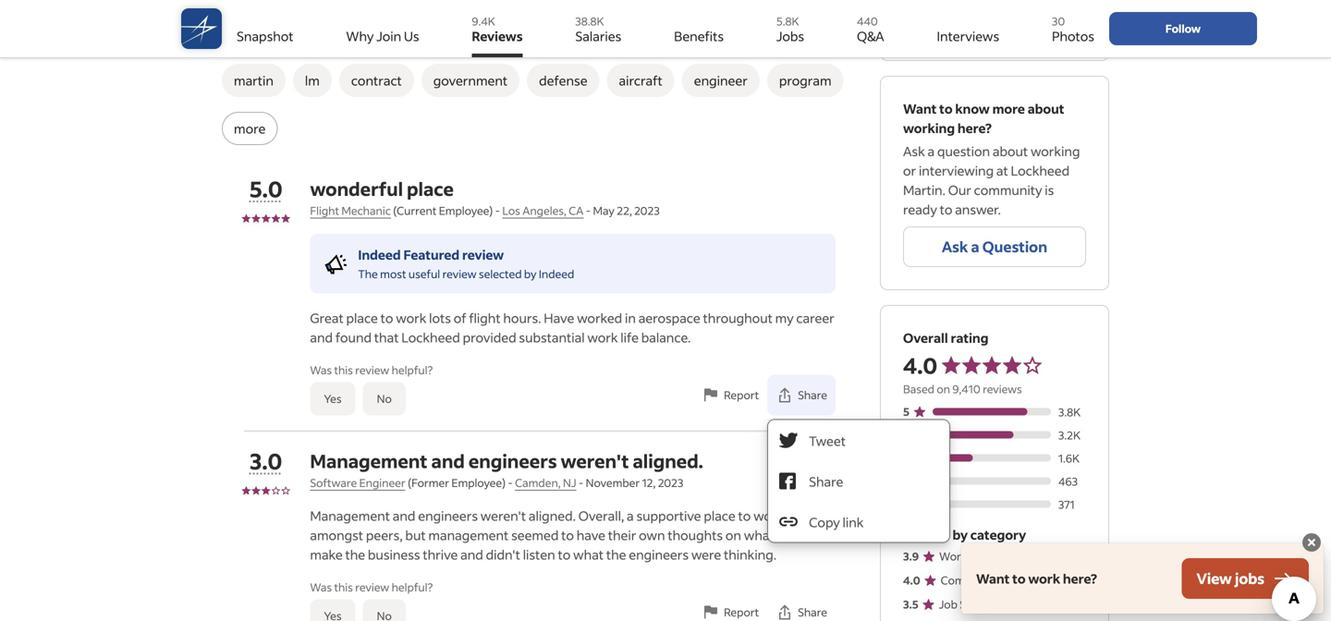 Task type: describe. For each thing, give the bounding box(es) containing it.
and up but
[[393, 507, 415, 524]]

jobs
[[776, 28, 804, 44]]

review up selected on the left
[[462, 246, 504, 263]]

was for report button for share popup button on the right of the page
[[310, 363, 332, 377]]

aircraft link
[[607, 64, 675, 97]]

great place to work lots of flight hours. have worked in aerospace throughout my career and found that lockheed provided substantial work life balance.
[[310, 310, 834, 346]]

was for report button related to share dropdown button
[[310, 580, 332, 594]]

work/life balance
[[939, 549, 1032, 563]]

software
[[310, 476, 357, 490]]

los angeles, ca link
[[502, 203, 584, 219]]

place for wonderful
[[407, 177, 454, 201]]

place inside management and engineers weren't aligned. overall, a supportive place to work amongst peers, but management seemed to have their own thoughts on what would make the business thrive and didn't listen to what the engineers were thinking.
[[704, 507, 736, 524]]

and inside management and engineers weren't aligned. software engineer (former employee) - camden, nj - november 12, 2023
[[431, 449, 465, 473]]

helpful? for report button for share popup button on the right of the page
[[392, 363, 433, 377]]

was this review helpful? for report button for share popup button on the right of the page
[[310, 363, 433, 377]]

overall
[[903, 330, 948, 346]]

selected
[[479, 267, 522, 281]]

lm
[[305, 72, 320, 89]]

based on 9,410 reviews
[[903, 382, 1022, 396]]

management for management and engineers weren't aligned. software engineer (former employee) - camden, nj - november 12, 2023
[[310, 449, 428, 473]]

ready
[[903, 201, 937, 218]]

government
[[433, 72, 508, 89]]

2023 inside wonderful place flight mechanic (current employee) - los angeles, ca - may 22, 2023
[[634, 203, 660, 218]]

rating
[[951, 330, 989, 346]]

my
[[775, 310, 794, 326]]

no
[[377, 391, 392, 406]]

know
[[955, 100, 990, 117]]

ca
[[569, 203, 584, 218]]

management
[[428, 527, 509, 544]]

on inside management and engineers weren't aligned. overall, a supportive place to work amongst peers, but management seemed to have their own thoughts on what would make the business thrive and didn't listen to what the engineers were thinking.
[[725, 527, 741, 544]]

4 out of 5 stars based on 3.2k reviews image
[[903, 425, 1086, 445]]

aircraft
[[619, 72, 662, 89]]

indeed featured review the most useful review selected by indeed
[[358, 246, 574, 281]]

photos
[[1052, 28, 1094, 44]]

own
[[639, 527, 665, 544]]

program
[[779, 72, 831, 89]]

1 vertical spatial share
[[809, 473, 843, 490]]

featured
[[403, 246, 460, 263]]

3.0
[[250, 446, 282, 475]]

category
[[970, 526, 1026, 543]]

compensation/benefits
[[941, 573, 1063, 587]]

2023 inside management and engineers weren't aligned. software engineer (former employee) - camden, nj - november 12, 2023
[[658, 476, 683, 490]]

software engineer link
[[310, 476, 406, 491]]

(current
[[393, 203, 437, 218]]

los
[[502, 203, 520, 218]]

share for share popup button on the right of the page
[[798, 388, 827, 402]]

hours.
[[503, 310, 541, 326]]

based
[[903, 382, 934, 396]]

view jobs
[[1197, 569, 1264, 588]]

to left know
[[939, 100, 953, 117]]

3.2k
[[1058, 428, 1081, 442]]

1 horizontal spatial by
[[953, 526, 968, 543]]

1 horizontal spatial here?
[[1063, 570, 1097, 587]]

1 the from the left
[[345, 546, 365, 563]]

5 out of 5 stars based on 3.8k reviews image
[[903, 402, 1086, 421]]

report button for share dropdown button
[[693, 592, 767, 621]]

didn't
[[486, 546, 520, 563]]

substantial
[[519, 329, 585, 346]]

interviews
[[937, 28, 999, 44]]

follow
[[1165, 21, 1201, 36]]

here? inside want to know more about working here? ask a question about working or interviewing at lockheed martin. our community is ready to answer.
[[957, 120, 992, 136]]

that
[[374, 329, 399, 346]]

report button for share popup button on the right of the page
[[693, 375, 767, 415]]

- down management and engineers weren't aligned. link
[[508, 476, 513, 490]]

yes button
[[310, 382, 355, 415]]

this for report button related to share dropdown button
[[334, 580, 353, 594]]

work inside management and engineers weren't aligned. overall, a supportive place to work amongst peers, but management seemed to have their own thoughts on what would make the business thrive and didn't listen to what the engineers were thinking.
[[753, 507, 784, 524]]

3.5
[[903, 597, 919, 611]]

contract
[[351, 72, 402, 89]]

engineer link
[[682, 64, 760, 97]]

0 vertical spatial what
[[744, 527, 774, 544]]

flight
[[469, 310, 501, 326]]

4.0 out of 5 stars. image up 9,410
[[941, 355, 1023, 375]]

1 vertical spatial working
[[1031, 143, 1080, 159]]

management and engineers weren't aligned. link
[[310, 449, 703, 473]]

copy link
[[809, 514, 864, 531]]

q&a
[[857, 28, 884, 44]]

at
[[996, 162, 1008, 179]]

thrive
[[423, 546, 458, 563]]

lots
[[429, 310, 451, 326]]

38.8k
[[575, 14, 604, 28]]

lockheed inside want to know more about working here? ask a question about working or interviewing at lockheed martin. our community is ready to answer.
[[1011, 162, 1070, 179]]

engineer
[[694, 72, 748, 89]]

this for report button for share popup button on the right of the page
[[334, 363, 353, 377]]

aligned. for management and engineers weren't aligned. overall, a supportive place to work amongst peers, but management seemed to have their own thoughts on what would make the business thrive and didn't listen to what the engineers were thinking.
[[529, 507, 576, 524]]

angeles,
[[522, 203, 566, 218]]

yes
[[324, 391, 342, 406]]

- right nj
[[578, 476, 583, 490]]

in
[[625, 310, 636, 326]]

want to know more about working here? ask a question about working or interviewing at lockheed martin. our community is ready to answer.
[[903, 100, 1080, 218]]

mechanic
[[341, 203, 391, 218]]

12,
[[642, 476, 656, 490]]

5.8k
[[776, 14, 799, 28]]

supportive
[[636, 507, 701, 524]]

or
[[903, 162, 916, 179]]

share for share dropdown button
[[798, 605, 827, 619]]

reviews
[[983, 382, 1022, 396]]

9,410
[[952, 382, 980, 396]]

share button
[[767, 592, 836, 621]]

1 vertical spatial about
[[993, 143, 1028, 159]]

snapshot link
[[237, 7, 294, 57]]

ratings
[[903, 526, 950, 543]]

job
[[939, 597, 958, 611]]

to inside great place to work lots of flight hours. have worked in aerospace throughout my career and found that lockheed provided substantial work life balance.
[[381, 310, 393, 326]]

review down the business
[[355, 580, 389, 594]]

1 4.0 from the top
[[903, 351, 937, 379]]

- left los
[[495, 203, 500, 218]]

overall rating
[[903, 330, 989, 346]]

why join us link
[[346, 7, 419, 57]]

why
[[346, 28, 374, 44]]

- right ca
[[586, 203, 591, 218]]

balance
[[992, 549, 1032, 563]]

work up security/advancement
[[1028, 570, 1060, 587]]

440
[[857, 14, 878, 28]]

a inside want to know more about working here? ask a question about working or interviewing at lockheed martin. our community is ready to answer.
[[928, 143, 935, 159]]

work left lots
[[396, 310, 426, 326]]

jobs
[[1235, 569, 1264, 588]]

employee) inside management and engineers weren't aligned. software engineer (former employee) - camden, nj - november 12, 2023
[[451, 476, 506, 490]]

440 q&a
[[857, 14, 884, 44]]

a inside management and engineers weren't aligned. overall, a supportive place to work amongst peers, but management seemed to have their own thoughts on what would make the business thrive and didn't listen to what the engineers were thinking.
[[627, 507, 634, 524]]

balance.
[[641, 329, 691, 346]]

ask a question
[[942, 237, 1047, 256]]

our
[[948, 182, 971, 198]]

but
[[405, 527, 426, 544]]



Task type: vqa. For each thing, say whether or not it's contained in the screenshot.
left missing preference image
no



Task type: locate. For each thing, give the bounding box(es) containing it.
0 vertical spatial on
[[937, 382, 950, 396]]

share down would
[[798, 605, 827, 619]]

helpful? for report button related to share dropdown button
[[392, 580, 433, 594]]

report down thinking.
[[724, 605, 759, 619]]

share down tweet
[[809, 473, 843, 490]]

1 vertical spatial was
[[310, 580, 332, 594]]

22,
[[617, 203, 632, 218]]

thinking.
[[724, 546, 776, 563]]

to down balance
[[1012, 570, 1026, 587]]

1 horizontal spatial the
[[606, 546, 626, 563]]

lockheed down lots
[[401, 329, 460, 346]]

0 vertical spatial employee)
[[439, 203, 493, 218]]

2 management from the top
[[310, 507, 390, 524]]

1 horizontal spatial aligned.
[[633, 449, 703, 473]]

5
[[903, 404, 909, 419]]

0 vertical spatial indeed
[[358, 246, 401, 263]]

1 vertical spatial 2023
[[658, 476, 683, 490]]

working up is
[[1031, 143, 1080, 159]]

0 vertical spatial more
[[992, 100, 1025, 117]]

the
[[345, 546, 365, 563], [606, 546, 626, 563]]

to
[[939, 100, 953, 117], [940, 201, 952, 218], [381, 310, 393, 326], [738, 507, 751, 524], [561, 527, 574, 544], [558, 546, 571, 563], [1012, 570, 1026, 587]]

management inside management and engineers weren't aligned. overall, a supportive place to work amongst peers, but management seemed to have their own thoughts on what would make the business thrive and didn't listen to what the engineers were thinking.
[[310, 507, 390, 524]]

report button down throughout
[[693, 375, 767, 415]]

3.9
[[903, 549, 919, 563]]

2 was from the top
[[310, 580, 332, 594]]

2 helpful? from the top
[[392, 580, 433, 594]]

management for management and engineers weren't aligned. overall, a supportive place to work amongst peers, but management seemed to have their own thoughts on what would make the business thrive and didn't listen to what the engineers were thinking.
[[310, 507, 390, 524]]

management inside management and engineers weren't aligned. software engineer (former employee) - camden, nj - november 12, 2023
[[310, 449, 428, 473]]

a up their in the left of the page
[[627, 507, 634, 524]]

engineers for management and engineers weren't aligned. software engineer (former employee) - camden, nj - november 12, 2023
[[469, 449, 557, 473]]

aligned. inside management and engineers weren't aligned. overall, a supportive place to work amongst peers, but management seemed to have their own thoughts on what would make the business thrive and didn't listen to what the engineers were thinking.
[[529, 507, 576, 524]]

1 vertical spatial 4.0
[[903, 573, 920, 587]]

follow button
[[1109, 12, 1257, 45]]

most
[[380, 267, 406, 281]]

here? down know
[[957, 120, 992, 136]]

1 vertical spatial a
[[971, 237, 979, 256]]

have
[[577, 527, 605, 544]]

1 report button from the top
[[693, 375, 767, 415]]

1 vertical spatial more
[[234, 120, 266, 137]]

by right selected on the left
[[524, 267, 537, 281]]

and inside great place to work lots of flight hours. have worked in aerospace throughout my career and found that lockheed provided substantial work life balance.
[[310, 329, 333, 346]]

to up that
[[381, 310, 393, 326]]

want down work/life balance
[[976, 570, 1010, 587]]

the
[[358, 267, 378, 281]]

amongst
[[310, 527, 363, 544]]

weren't inside management and engineers weren't aligned. overall, a supportive place to work amongst peers, but management seemed to have their own thoughts on what would make the business thrive and didn't listen to what the engineers were thinking.
[[480, 507, 526, 524]]

useful
[[408, 267, 440, 281]]

want for want to work here?
[[976, 570, 1010, 587]]

a down answer.
[[971, 237, 979, 256]]

0 horizontal spatial indeed
[[358, 246, 401, 263]]

was this review helpful? down the business
[[310, 580, 433, 594]]

work up would
[[753, 507, 784, 524]]

2 horizontal spatial a
[[971, 237, 979, 256]]

about up at
[[993, 143, 1028, 159]]

report for report button related to share dropdown button
[[724, 605, 759, 619]]

share inside popup button
[[798, 388, 827, 402]]

0 horizontal spatial the
[[345, 546, 365, 563]]

by inside the indeed featured review the most useful review selected by indeed
[[524, 267, 537, 281]]

more inside more button
[[234, 120, 266, 137]]

2 the from the left
[[606, 546, 626, 563]]

0 vertical spatial lockheed
[[1011, 162, 1070, 179]]

1 vertical spatial report
[[724, 605, 759, 619]]

2 out of 5 stars based on 463 reviews image
[[903, 471, 1086, 491]]

is
[[1045, 182, 1054, 198]]

place
[[407, 177, 454, 201], [346, 310, 378, 326], [704, 507, 736, 524]]

0 vertical spatial working
[[903, 120, 955, 136]]

1 horizontal spatial weren't
[[561, 449, 629, 473]]

worked
[[577, 310, 622, 326]]

the down their in the left of the page
[[606, 546, 626, 563]]

1 horizontal spatial what
[[744, 527, 774, 544]]

what down have
[[573, 546, 604, 563]]

defense
[[539, 72, 587, 89]]

place up thoughts
[[704, 507, 736, 524]]

2 horizontal spatial place
[[704, 507, 736, 524]]

0 vertical spatial want
[[903, 100, 937, 117]]

ask inside want to know more about working here? ask a question about working or interviewing at lockheed martin. our community is ready to answer.
[[903, 143, 925, 159]]

engineers for management and engineers weren't aligned. overall, a supportive place to work amongst peers, but management seemed to have their own thoughts on what would make the business thrive and didn't listen to what the engineers were thinking.
[[418, 507, 478, 524]]

ask
[[903, 143, 925, 159], [942, 237, 968, 256]]

of
[[454, 310, 466, 326]]

aligned.
[[633, 449, 703, 473], [529, 507, 576, 524]]

tweet
[[809, 433, 846, 449]]

share inside dropdown button
[[798, 605, 827, 619]]

engineers inside management and engineers weren't aligned. software engineer (former employee) - camden, nj - november 12, 2023
[[469, 449, 557, 473]]

place up found
[[346, 310, 378, 326]]

weren't up seemed
[[480, 507, 526, 524]]

1 vertical spatial by
[[953, 526, 968, 543]]

1 vertical spatial report button
[[693, 592, 767, 621]]

on left 9,410
[[937, 382, 950, 396]]

0 horizontal spatial by
[[524, 267, 537, 281]]

weren't for management and engineers weren't aligned. software engineer (former employee) - camden, nj - november 12, 2023
[[561, 449, 629, 473]]

work/life
[[939, 549, 990, 563]]

employee) inside wonderful place flight mechanic (current employee) - los angeles, ca - may 22, 2023
[[439, 203, 493, 218]]

place inside wonderful place flight mechanic (current employee) - los angeles, ca - may 22, 2023
[[407, 177, 454, 201]]

to down our
[[940, 201, 952, 218]]

0 horizontal spatial working
[[903, 120, 955, 136]]

thoughts
[[668, 527, 723, 544]]

1 horizontal spatial a
[[928, 143, 935, 159]]

0 vertical spatial share
[[798, 388, 827, 402]]

2 vertical spatial engineers
[[629, 546, 689, 563]]

place up "(current"
[[407, 177, 454, 201]]

1 horizontal spatial more
[[992, 100, 1025, 117]]

here? up security/advancement
[[1063, 570, 1097, 587]]

flight
[[310, 203, 339, 218]]

report
[[724, 388, 759, 402], [724, 605, 759, 619]]

and up "(former"
[[431, 449, 465, 473]]

1 vertical spatial was this review helpful?
[[310, 580, 433, 594]]

engineers up camden,
[[469, 449, 557, 473]]

0 horizontal spatial a
[[627, 507, 634, 524]]

benefits link
[[674, 7, 724, 57]]

was down make
[[310, 580, 332, 594]]

lockheed inside great place to work lots of flight hours. have worked in aerospace throughout my career and found that lockheed provided substantial work life balance.
[[401, 329, 460, 346]]

1 helpful? from the top
[[392, 363, 433, 377]]

the down amongst
[[345, 546, 365, 563]]

5.0 button
[[249, 174, 283, 203]]

and down management
[[460, 546, 483, 563]]

share up tweet
[[798, 388, 827, 402]]

indeed
[[358, 246, 401, 263], [539, 267, 574, 281]]

a up interviewing
[[928, 143, 935, 159]]

1 was this review helpful? from the top
[[310, 363, 433, 377]]

0 horizontal spatial ask
[[903, 143, 925, 159]]

1 vertical spatial helpful?
[[392, 580, 433, 594]]

want inside want to know more about working here? ask a question about working or interviewing at lockheed martin. our community is ready to answer.
[[903, 100, 937, 117]]

1 report from the top
[[724, 388, 759, 402]]

management up software engineer link
[[310, 449, 428, 473]]

and
[[310, 329, 333, 346], [431, 449, 465, 473], [393, 507, 415, 524], [460, 546, 483, 563]]

business
[[368, 546, 420, 563]]

3 out of 5 stars based on 1.6k reviews image
[[903, 448, 1086, 468]]

1 vertical spatial weren't
[[480, 507, 526, 524]]

on
[[937, 382, 950, 396], [725, 527, 741, 544]]

was
[[310, 363, 332, 377], [310, 580, 332, 594]]

2 this from the top
[[334, 580, 353, 594]]

was this review helpful? up no
[[310, 363, 433, 377]]

0 vertical spatial 4.0
[[903, 351, 937, 379]]

0 horizontal spatial what
[[573, 546, 604, 563]]

question
[[937, 143, 990, 159]]

this down make
[[334, 580, 353, 594]]

0 vertical spatial report button
[[693, 375, 767, 415]]

0 horizontal spatial weren't
[[480, 507, 526, 524]]

0 vertical spatial about
[[1028, 100, 1064, 117]]

indeed up the the at the top left
[[358, 246, 401, 263]]

0 vertical spatial management
[[310, 449, 428, 473]]

to right 'listen'
[[558, 546, 571, 563]]

close image
[[1301, 531, 1323, 554]]

would
[[777, 527, 814, 544]]

0 horizontal spatial place
[[346, 310, 378, 326]]

1 out of 5 stars based on 371 reviews image
[[903, 495, 1086, 514]]

1 this from the top
[[334, 363, 353, 377]]

2 was this review helpful? from the top
[[310, 580, 433, 594]]

0 vertical spatial was
[[310, 363, 332, 377]]

to left have
[[561, 527, 574, 544]]

lm link
[[293, 64, 332, 97]]

interviews link
[[937, 7, 999, 57]]

what up thinking.
[[744, 527, 774, 544]]

30
[[1052, 14, 1065, 28]]

want
[[903, 100, 937, 117], [976, 570, 1010, 587]]

0 vertical spatial this
[[334, 363, 353, 377]]

more inside want to know more about working here? ask a question about working or interviewing at lockheed martin. our community is ready to answer.
[[992, 100, 1025, 117]]

this
[[334, 363, 353, 377], [334, 580, 353, 594]]

2 vertical spatial a
[[627, 507, 634, 524]]

4.0 out of 5 stars. image
[[941, 355, 1043, 375], [941, 355, 1023, 375]]

and down great
[[310, 329, 333, 346]]

0 horizontal spatial on
[[725, 527, 741, 544]]

0 horizontal spatial lockheed
[[401, 329, 460, 346]]

benefits
[[674, 28, 724, 44]]

1 horizontal spatial place
[[407, 177, 454, 201]]

engineers up management
[[418, 507, 478, 524]]

463
[[1058, 474, 1078, 489]]

1 was from the top
[[310, 363, 332, 377]]

work
[[396, 310, 426, 326], [587, 329, 618, 346], [753, 507, 784, 524], [1028, 570, 1060, 587]]

0 vertical spatial by
[[524, 267, 537, 281]]

ask up or at the top of page
[[903, 143, 925, 159]]

0 horizontal spatial here?
[[957, 120, 992, 136]]

review up no
[[355, 363, 389, 377]]

aligned. inside management and engineers weren't aligned. software engineer (former employee) - camden, nj - november 12, 2023
[[633, 449, 703, 473]]

report button
[[693, 375, 767, 415], [693, 592, 767, 621]]

management up amongst
[[310, 507, 390, 524]]

was up yes
[[310, 363, 332, 377]]

snapshot
[[237, 28, 294, 44]]

helpful? down the business
[[392, 580, 433, 594]]

2023 right 12,
[[658, 476, 683, 490]]

1 vertical spatial indeed
[[539, 267, 574, 281]]

contract link
[[339, 64, 414, 97]]

this up yes
[[334, 363, 353, 377]]

2 4.0 from the top
[[903, 573, 920, 587]]

report for report button for share popup button on the right of the page
[[724, 388, 759, 402]]

2 report from the top
[[724, 605, 759, 619]]

make
[[310, 546, 343, 563]]

0 vertical spatial helpful?
[[392, 363, 433, 377]]

1 vertical spatial want
[[976, 570, 1010, 587]]

1 horizontal spatial lockheed
[[1011, 162, 1070, 179]]

Input keywords to search reviews field
[[251, 8, 850, 49]]

report left share popup button on the right of the page
[[724, 388, 759, 402]]

no button
[[363, 382, 406, 415]]

1 management from the top
[[310, 449, 428, 473]]

interviewing
[[919, 162, 994, 179]]

1 vertical spatial employee)
[[451, 476, 506, 490]]

0 vertical spatial weren't
[[561, 449, 629, 473]]

helpful? up no
[[392, 363, 433, 377]]

report button down thinking.
[[693, 592, 767, 621]]

1 vertical spatial lockheed
[[401, 329, 460, 346]]

want for want to know more about working here? ask a question about working or interviewing at lockheed martin. our community is ready to answer.
[[903, 100, 937, 117]]

engineers
[[469, 449, 557, 473], [418, 507, 478, 524], [629, 546, 689, 563]]

weren't up november
[[561, 449, 629, 473]]

2 vertical spatial place
[[704, 507, 736, 524]]

defense link
[[527, 64, 599, 97]]

1 horizontal spatial on
[[937, 382, 950, 396]]

0 vertical spatial place
[[407, 177, 454, 201]]

place inside great place to work lots of flight hours. have worked in aerospace throughout my career and found that lockheed provided substantial work life balance.
[[346, 310, 378, 326]]

management
[[310, 449, 428, 473], [310, 507, 390, 524]]

aligned. for management and engineers weren't aligned. software engineer (former employee) - camden, nj - november 12, 2023
[[633, 449, 703, 473]]

overall,
[[578, 507, 624, 524]]

9.4k reviews
[[472, 14, 523, 44]]

1 vertical spatial aligned.
[[529, 507, 576, 524]]

1 vertical spatial engineers
[[418, 507, 478, 524]]

0 horizontal spatial want
[[903, 100, 937, 117]]

engineers down the own
[[629, 546, 689, 563]]

1 vertical spatial ask
[[942, 237, 968, 256]]

weren't inside management and engineers weren't aligned. software engineer (former employee) - camden, nj - november 12, 2023
[[561, 449, 629, 473]]

aligned. up seemed
[[529, 507, 576, 524]]

1 horizontal spatial indeed
[[539, 267, 574, 281]]

1 horizontal spatial working
[[1031, 143, 1080, 159]]

place for great
[[346, 310, 378, 326]]

1 vertical spatial this
[[334, 580, 353, 594]]

want left know
[[903, 100, 937, 117]]

about right know
[[1028, 100, 1064, 117]]

ratings by category
[[903, 526, 1026, 543]]

working up question
[[903, 120, 955, 136]]

weren't for management and engineers weren't aligned. overall, a supportive place to work amongst peers, but management seemed to have their own thoughts on what would make the business thrive and didn't listen to what the engineers were thinking.
[[480, 507, 526, 524]]

view
[[1197, 569, 1232, 588]]

0 vertical spatial a
[[928, 143, 935, 159]]

2023 right 22,
[[634, 203, 660, 218]]

0 vertical spatial ask
[[903, 143, 925, 159]]

found
[[335, 329, 372, 346]]

2 vertical spatial share
[[798, 605, 827, 619]]

ask down answer.
[[942, 237, 968, 256]]

4.0 out of 5 stars. image up reviews
[[941, 355, 1043, 375]]

1 horizontal spatial want
[[976, 570, 1010, 587]]

management and engineers weren't aligned. overall, a supportive place to work amongst peers, but management seemed to have their own thoughts on what would make the business thrive and didn't listen to what the engineers were thinking.
[[310, 507, 814, 563]]

was this review helpful? for report button related to share dropdown button
[[310, 580, 433, 594]]

4.0
[[903, 351, 937, 379], [903, 573, 920, 587]]

1 vertical spatial what
[[573, 546, 604, 563]]

more right know
[[992, 100, 1025, 117]]

indeed up have
[[539, 267, 574, 281]]

1 vertical spatial here?
[[1063, 570, 1097, 587]]

0 vertical spatial engineers
[[469, 449, 557, 473]]

0 horizontal spatial more
[[234, 120, 266, 137]]

employee) down management and engineers weren't aligned. link
[[451, 476, 506, 490]]

1 horizontal spatial ask
[[942, 237, 968, 256]]

more button
[[222, 112, 278, 145]]

peers,
[[366, 527, 403, 544]]

great
[[310, 310, 344, 326]]

1 vertical spatial management
[[310, 507, 390, 524]]

wonderful place flight mechanic (current employee) - los angeles, ca - may 22, 2023
[[310, 177, 660, 218]]

employee) left los
[[439, 203, 493, 218]]

lockheed up is
[[1011, 162, 1070, 179]]

0 vertical spatial report
[[724, 388, 759, 402]]

0 vertical spatial 2023
[[634, 203, 660, 218]]

5.8k jobs
[[776, 14, 804, 44]]

martin
[[234, 72, 274, 89]]

more
[[992, 100, 1025, 117], [234, 120, 266, 137]]

1 vertical spatial on
[[725, 527, 741, 544]]

0 vertical spatial aligned.
[[633, 449, 703, 473]]

(former
[[408, 476, 449, 490]]

0 vertical spatial was this review helpful?
[[310, 363, 433, 377]]

martin.
[[903, 182, 945, 198]]

by up work/life
[[953, 526, 968, 543]]

on up thinking.
[[725, 527, 741, 544]]

2 report button from the top
[[693, 592, 767, 621]]

1 vertical spatial place
[[346, 310, 378, 326]]

aligned. up 12,
[[633, 449, 703, 473]]

throughout
[[703, 310, 773, 326]]

5.0
[[249, 174, 283, 203]]

security/advancement
[[960, 597, 1076, 611]]

more down martin
[[234, 120, 266, 137]]

4.0 up the based
[[903, 351, 937, 379]]

ask a question link
[[903, 226, 1086, 267]]

0 horizontal spatial aligned.
[[529, 507, 576, 524]]

to up thinking.
[[738, 507, 751, 524]]

review down featured
[[442, 267, 477, 281]]

work down worked at the left of page
[[587, 329, 618, 346]]

3.0 button
[[249, 446, 283, 475]]

4.0 down 3.9 at the right bottom of page
[[903, 573, 920, 587]]

0 vertical spatial here?
[[957, 120, 992, 136]]



